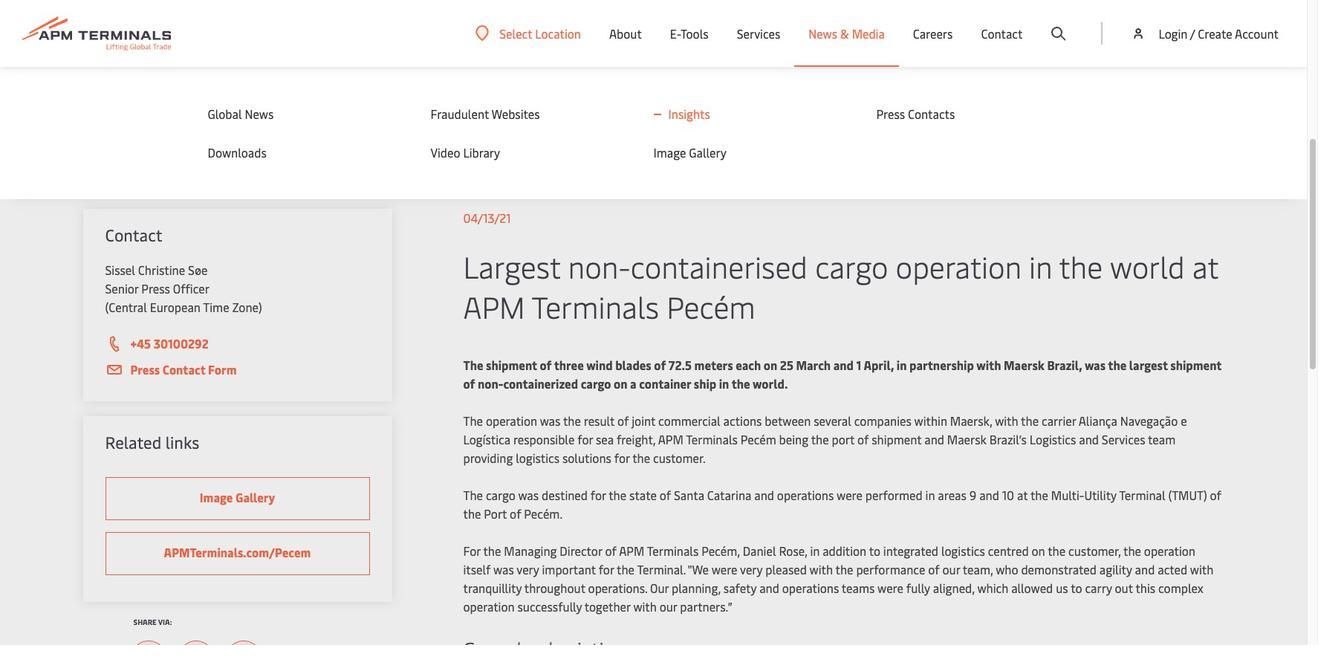Task type: vqa. For each thing, say whether or not it's contained in the screenshot.
Video Library
yes



Task type: describe. For each thing, give the bounding box(es) containing it.
world inside largest non-containerised cargo operation in the world at apm terminals pecém
[[1111, 246, 1186, 286]]

cargo inside the shipment of three wind blades of 72.5 meters each on 25 march and 1 april, in partnership with maersk brazil, was the largest shipment of non-containerized cargo on a container ship in the world.
[[581, 375, 611, 392]]

largest
[[1130, 357, 1169, 373]]

in inside the cargo was destined for the state of santa catarina and operations were performed in areas 9 and 10 at the multi-utility terminal (tmut) of the port of pecém.
[[926, 487, 936, 503]]

performed
[[866, 487, 923, 503]]

were inside the cargo was destined for the state of santa catarina and operations were performed in areas 9 and 10 at the multi-utility terminal (tmut) of the port of pecém.
[[837, 487, 863, 503]]

the for the cargo was destined for the state of santa catarina and operations were performed in areas 9 and 10 at the multi-utility terminal (tmut) of the port of pecém.
[[464, 487, 483, 503]]

blades
[[616, 357, 652, 373]]

navegação
[[1121, 413, 1179, 429]]

gallery
[[689, 144, 727, 161]]

largest inside largest non-containerised cargo operation in the world at apm terminals pecém
[[464, 246, 561, 286]]

with inside the operation was the result of joint commercial actions between several companies within maersk, with the carrier aliança navegação e logística responsible for sea freight, apm terminals pecém being the port of shipment and maersk brazil's logistics and services team providing logistics solutions for the customer.
[[996, 413, 1019, 429]]

image gallery
[[654, 144, 727, 161]]

for
[[464, 543, 481, 559]]

1
[[857, 357, 862, 373]]

sissel
[[105, 262, 135, 278]]

terminals inside largest non-containerised cargo operation in the world at apm terminals pecém
[[532, 286, 660, 326]]

2 very from the left
[[741, 561, 763, 578]]

customer.
[[654, 450, 706, 466]]

share
[[133, 617, 157, 628]]

which
[[978, 580, 1009, 596]]

0 vertical spatial to
[[870, 543, 881, 559]]

0 horizontal spatial largest
[[230, 143, 264, 157]]

location
[[535, 25, 581, 41]]

social linkedin image
[[226, 641, 261, 645]]

aliança
[[1079, 413, 1118, 429]]

2 horizontal spatial were
[[878, 580, 904, 596]]

planning,
[[672, 580, 721, 596]]

9
[[970, 487, 977, 503]]

and inside the shipment of three wind blades of 72.5 meters each on 25 march and 1 april, in partnership with maersk brazil, was the largest shipment of non-containerized cargo on a container ship in the world.
[[834, 357, 854, 373]]

0 horizontal spatial our
[[660, 599, 678, 615]]

210413 largest non containerised cargo operation in the world image
[[0, 0, 1308, 136]]

director
[[560, 543, 603, 559]]

christine
[[138, 262, 185, 278]]

global for global news
[[208, 106, 242, 122]]

social facebook image
[[130, 641, 166, 645]]

throughout
[[525, 580, 586, 596]]

services button
[[737, 0, 781, 67]]

partnership
[[910, 357, 975, 373]]

logistics inside for the managing director of apm terminals pecém, daniel rose, in addition to integrated logistics centred on the customer, the operation itself was very important for the terminal. "we were very pleased with the performance of our team, who demonstrated agility and acted with tranquillity throughout operations. our planning, safety and operations teams were fully aligned, which allowed us to carry out this complex operation successfully together with our partners."
[[942, 543, 986, 559]]

2 vertical spatial contact
[[163, 361, 206, 378]]

&
[[841, 25, 850, 42]]

maersk inside the operation was the result of joint commercial actions between several companies within maersk, with the carrier aliança navegação e logística responsible for sea freight, apm terminals pecém being the port of shipment and maersk brazil's logistics and services team providing logistics solutions for the customer.
[[948, 431, 987, 448]]

0 vertical spatial world
[[459, 143, 486, 157]]

operation inside the operation was the result of joint commercial actions between several companies within maersk, with the carrier aliança navegação e logística responsible for sea freight, apm terminals pecém being the port of shipment and maersk brazil's logistics and services team providing logistics solutions for the customer.
[[486, 413, 538, 429]]

image
[[654, 144, 687, 161]]

meters
[[695, 357, 734, 373]]

multi-
[[1052, 487, 1085, 503]]

the for the shipment of three wind blades of 72.5 meters each on 25 march and 1 april, in partnership with maersk brazil, was the largest shipment of non-containerized cargo on a container ship in the world.
[[464, 357, 484, 373]]

team
[[1149, 431, 1176, 448]]

0 vertical spatial global news link
[[208, 106, 401, 122]]

actions
[[724, 413, 762, 429]]

and down aliança
[[1080, 431, 1100, 448]]

aligned,
[[934, 580, 975, 596]]

maersk,
[[951, 413, 993, 429]]

operations inside for the managing director of apm terminals pecém, daniel rose, in addition to integrated logistics centred on the customer, the operation itself was very important for the terminal. "we were very pleased with the performance of our team, who demonstrated agility and acted with tranquillity throughout operations. our planning, safety and operations teams were fully aligned, which allowed us to carry out this complex operation successfully together with our partners."
[[783, 580, 840, 596]]

terminals inside the operation was the result of joint commercial actions between several companies within maersk, with the carrier aliança navegação e logística responsible for sea freight, apm terminals pecém being the port of shipment and maersk brazil's logistics and services team providing logistics solutions for the customer.
[[686, 431, 738, 448]]

sea
[[596, 431, 614, 448]]

fraudulent
[[431, 106, 489, 122]]

0 horizontal spatial were
[[712, 561, 738, 578]]

brazil,
[[1048, 357, 1083, 373]]

for up solutions
[[578, 431, 593, 448]]

video library
[[431, 144, 500, 161]]

our
[[651, 580, 669, 596]]

global for global news > largest non-containerised cargo operation in the world at apm terminals pecém
[[158, 143, 188, 157]]

itself
[[464, 561, 491, 578]]

select location button
[[476, 25, 581, 41]]

via:
[[158, 617, 172, 628]]

account
[[1236, 25, 1280, 42]]

with inside the shipment of three wind blades of 72.5 meters each on 25 march and 1 april, in partnership with maersk brazil, was the largest shipment of non-containerized cargo on a container ship in the world.
[[977, 357, 1002, 373]]

cargo inside the cargo was destined for the state of santa catarina and operations were performed in areas 9 and 10 at the multi-utility terminal (tmut) of the port of pecém.
[[486, 487, 516, 503]]

insights link
[[654, 106, 862, 122]]

news for global news > largest non-containerised cargo operation in the world at apm terminals pecém
[[190, 143, 215, 157]]

contacts
[[908, 106, 956, 122]]

container
[[640, 375, 692, 392]]

terminal.
[[637, 561, 686, 578]]

was inside for the managing director of apm terminals pecém, daniel rose, in addition to integrated logistics centred on the customer, the operation itself was very important for the terminal. "we were very pleased with the performance of our team, who demonstrated agility and acted with tranquillity throughout operations. our planning, safety and operations teams were fully aligned, which allowed us to carry out this complex operation successfully together with our partners."
[[494, 561, 514, 578]]

terminals down fraudulent websites "link"
[[524, 143, 570, 157]]

(tmut)
[[1169, 487, 1208, 503]]

with down addition
[[810, 561, 833, 578]]

and down the within
[[925, 431, 945, 448]]

european
[[150, 299, 201, 315]]

containerized
[[504, 375, 578, 392]]

press for contacts
[[877, 106, 906, 122]]

who
[[996, 561, 1019, 578]]

destined
[[542, 487, 588, 503]]

services inside the operation was the result of joint commercial actions between several companies within maersk, with the carrier aliança navegação e logística responsible for sea freight, apm terminals pecém being the port of shipment and maersk brazil's logistics and services team providing logistics solutions for the customer.
[[1102, 431, 1146, 448]]

and up the this
[[1136, 561, 1156, 578]]

0 horizontal spatial shipment
[[486, 357, 537, 373]]

72.5
[[669, 357, 692, 373]]

news & media button
[[809, 0, 885, 67]]

pecém.
[[524, 506, 563, 522]]

e
[[1182, 413, 1188, 429]]

on inside for the managing director of apm terminals pecém, daniel rose, in addition to integrated logistics centred on the customer, the operation itself was very important for the terminal. "we were very pleased with the performance of our team, who demonstrated agility and acted with tranquillity throughout operations. our planning, safety and operations teams were fully aligned, which allowed us to carry out this complex operation successfully together with our partners."
[[1032, 543, 1046, 559]]

downloads link
[[208, 144, 401, 161]]

several
[[814, 413, 852, 429]]

maersk inside the shipment of three wind blades of 72.5 meters each on 25 march and 1 april, in partnership with maersk brazil, was the largest shipment of non-containerized cargo on a container ship in the world.
[[1004, 357, 1045, 373]]

websites
[[492, 106, 540, 122]]

global news
[[208, 106, 274, 122]]

officer
[[173, 280, 210, 297]]

login / create account link
[[1132, 0, 1280, 67]]

1 vertical spatial to
[[1071, 580, 1083, 596]]

sissel christine søe senior press officer (central european time zone)
[[105, 262, 262, 315]]

for down freight,
[[615, 450, 630, 466]]

march
[[797, 357, 831, 373]]

fraudulent websites link
[[431, 106, 624, 122]]

for inside for the managing director of apm terminals pecém, daniel rose, in addition to integrated logistics centred on the customer, the operation itself was very important for the terminal. "we were very pleased with the performance of our team, who demonstrated agility and acted with tranquillity throughout operations. our planning, safety and operations teams were fully aligned, which allowed us to carry out this complex operation successfully together with our partners."
[[599, 561, 614, 578]]

tools
[[681, 25, 709, 42]]

careers button
[[914, 0, 953, 67]]

fraudulent websites
[[431, 106, 540, 122]]

"we
[[688, 561, 709, 578]]

joint
[[632, 413, 656, 429]]

utility
[[1085, 487, 1117, 503]]

press for contact
[[130, 361, 160, 378]]

catarina
[[708, 487, 752, 503]]

together
[[585, 599, 631, 615]]

successfully
[[518, 599, 582, 615]]

important
[[542, 561, 596, 578]]

allowed
[[1012, 580, 1054, 596]]

news for global news
[[245, 106, 274, 122]]

(central
[[105, 299, 147, 315]]

state
[[630, 487, 657, 503]]

the cargo was destined for the state of santa catarina and operations were performed in areas 9 and 10 at the multi-utility terminal (tmut) of the port of pecém.
[[464, 487, 1222, 522]]



Task type: locate. For each thing, give the bounding box(es) containing it.
cargo
[[355, 143, 380, 157], [816, 246, 889, 286], [581, 375, 611, 392], [486, 487, 516, 503]]

1 vertical spatial at
[[1193, 246, 1219, 286]]

2 vertical spatial pecém
[[741, 431, 777, 448]]

the inside the operation was the result of joint commercial actions between several companies within maersk, with the carrier aliança navegação e logística responsible for sea freight, apm terminals pecém being the port of shipment and maersk brazil's logistics and services team providing logistics solutions for the customer.
[[464, 413, 483, 429]]

e-tools button
[[671, 0, 709, 67]]

largest non-containerised cargo operation in the world at apm terminals pecém
[[464, 246, 1219, 326]]

global news link left >
[[158, 143, 215, 157]]

søe
[[188, 262, 208, 278]]

global news link up "downloads" link
[[208, 106, 401, 122]]

non- inside largest non-containerised cargo operation in the world at apm terminals pecém
[[568, 246, 631, 286]]

in inside largest non-containerised cargo operation in the world at apm terminals pecém
[[1030, 246, 1053, 286]]

terminals down commercial
[[686, 431, 738, 448]]

on left a
[[614, 375, 628, 392]]

at inside largest non-containerised cargo operation in the world at apm terminals pecém
[[1193, 246, 1219, 286]]

1 vertical spatial logistics
[[942, 543, 986, 559]]

on left 25
[[764, 357, 778, 373]]

and down pleased
[[760, 580, 780, 596]]

our down our
[[660, 599, 678, 615]]

the inside the shipment of three wind blades of 72.5 meters each on 25 march and 1 april, in partnership with maersk brazil, was the largest shipment of non-containerized cargo on a container ship in the world.
[[464, 357, 484, 373]]

2 vertical spatial at
[[1018, 487, 1028, 503]]

was inside the cargo was destined for the state of santa catarina and operations were performed in areas 9 and 10 at the multi-utility terminal (tmut) of the port of pecém.
[[519, 487, 539, 503]]

largest
[[230, 143, 264, 157], [464, 246, 561, 286]]

was up tranquillity
[[494, 561, 514, 578]]

terminals up wind
[[532, 286, 660, 326]]

was inside the operation was the result of joint commercial actions between several companies within maersk, with the carrier aliança navegação e logística responsible for sea freight, apm terminals pecém being the port of shipment and maersk brazil's logistics and services team providing logistics solutions for the customer.
[[540, 413, 561, 429]]

the inside the cargo was destined for the state of santa catarina and operations were performed in areas 9 and 10 at the multi-utility terminal (tmut) of the port of pecém.
[[464, 487, 483, 503]]

with up brazil's
[[996, 413, 1019, 429]]

rose,
[[779, 543, 808, 559]]

terminals up terminal.
[[647, 543, 699, 559]]

shipment up the containerized
[[486, 357, 537, 373]]

library
[[463, 144, 500, 161]]

1 vertical spatial maersk
[[948, 431, 987, 448]]

1 vertical spatial operations
[[783, 580, 840, 596]]

0 horizontal spatial global
[[158, 143, 188, 157]]

terminals
[[524, 143, 570, 157], [532, 286, 660, 326], [686, 431, 738, 448], [647, 543, 699, 559]]

our up aligned,
[[943, 561, 961, 578]]

30100292
[[154, 335, 209, 352]]

contact
[[982, 25, 1023, 42], [105, 224, 162, 246], [163, 361, 206, 378]]

1 horizontal spatial were
[[837, 487, 863, 503]]

apm inside the operation was the result of joint commercial actions between several companies within maersk, with the carrier aliança navegação e logística responsible for sea freight, apm terminals pecém being the port of shipment and maersk brazil's logistics and services team providing logistics solutions for the customer.
[[659, 431, 684, 448]]

terminal
[[1120, 487, 1166, 503]]

2 horizontal spatial news
[[809, 25, 838, 42]]

2 vertical spatial on
[[1032, 543, 1046, 559]]

0 vertical spatial operations
[[778, 487, 834, 503]]

1 horizontal spatial very
[[741, 561, 763, 578]]

1 horizontal spatial to
[[1071, 580, 1083, 596]]

0 vertical spatial at
[[488, 143, 498, 157]]

press contacts
[[877, 106, 956, 122]]

pecém,
[[702, 543, 740, 559]]

1 vertical spatial pecém
[[667, 286, 756, 326]]

cargo inside largest non-containerised cargo operation in the world at apm terminals pecém
[[816, 246, 889, 286]]

/
[[1191, 25, 1196, 42]]

very down "daniel"
[[741, 561, 763, 578]]

very down managing
[[517, 561, 539, 578]]

maersk down maersk, at the right of the page
[[948, 431, 987, 448]]

logistics up team,
[[942, 543, 986, 559]]

tranquillity
[[464, 580, 522, 596]]

three
[[554, 357, 584, 373]]

with right partnership
[[977, 357, 1002, 373]]

operations.
[[589, 580, 648, 596]]

1 vertical spatial global
[[158, 143, 188, 157]]

social twitter image
[[178, 641, 214, 645]]

0 horizontal spatial at
[[488, 143, 498, 157]]

1 horizontal spatial services
[[1102, 431, 1146, 448]]

press down +45
[[130, 361, 160, 378]]

terminals inside for the managing director of apm terminals pecém, daniel rose, in addition to integrated logistics centred on the customer, the operation itself was very important for the terminal. "we were very pleased with the performance of our team, who demonstrated agility and acted with tranquillity throughout operations. our planning, safety and operations teams were fully aligned, which allowed us to carry out this complex operation successfully together with our partners."
[[647, 543, 699, 559]]

shipment right largest
[[1171, 357, 1222, 373]]

video library link
[[431, 144, 624, 161]]

news left &
[[809, 25, 838, 42]]

news up downloads
[[245, 106, 274, 122]]

04/13/21
[[464, 210, 511, 226]]

about
[[610, 25, 642, 42]]

port
[[832, 431, 855, 448]]

image gallery link
[[654, 144, 847, 161]]

pecém down actions on the bottom
[[741, 431, 777, 448]]

operations inside the cargo was destined for the state of santa catarina and operations were performed in areas 9 and 10 at the multi-utility terminal (tmut) of the port of pecém.
[[778, 487, 834, 503]]

customer,
[[1069, 543, 1121, 559]]

pecém up meters
[[667, 286, 756, 326]]

+45 30100292 link
[[105, 335, 370, 354]]

1 horizontal spatial shipment
[[872, 431, 922, 448]]

with down our
[[634, 599, 657, 615]]

25
[[781, 357, 794, 373]]

0 horizontal spatial non-
[[267, 143, 289, 157]]

a
[[630, 375, 637, 392]]

0 horizontal spatial world
[[459, 143, 486, 157]]

0 vertical spatial news
[[809, 25, 838, 42]]

logistics
[[1030, 431, 1077, 448]]

0 horizontal spatial on
[[614, 375, 628, 392]]

operations
[[778, 487, 834, 503], [783, 580, 840, 596]]

1 very from the left
[[517, 561, 539, 578]]

shipment down companies
[[872, 431, 922, 448]]

world
[[459, 143, 486, 157], [1111, 246, 1186, 286]]

carry
[[1086, 580, 1113, 596]]

0 vertical spatial pecém
[[572, 143, 604, 157]]

press contacts link
[[877, 106, 1070, 122]]

2 vertical spatial were
[[878, 580, 904, 596]]

+45 30100292
[[130, 335, 209, 352]]

login / create account
[[1159, 25, 1280, 42]]

press contact form link
[[105, 361, 370, 379]]

share via:
[[133, 617, 172, 628]]

news inside dropdown button
[[809, 25, 838, 42]]

largest right >
[[230, 143, 264, 157]]

apm inside for the managing director of apm terminals pecém, daniel rose, in addition to integrated logistics centred on the customer, the operation itself was very important for the terminal. "we were very pleased with the performance of our team, who demonstrated agility and acted with tranquillity throughout operations. our planning, safety and operations teams were fully aligned, which allowed us to carry out this complex operation successfully together with our partners."
[[619, 543, 645, 559]]

operations down pleased
[[783, 580, 840, 596]]

demonstrated
[[1022, 561, 1097, 578]]

port
[[484, 506, 507, 522]]

in inside for the managing director of apm terminals pecém, daniel rose, in addition to integrated logistics centred on the customer, the operation itself was very important for the terminal. "we were very pleased with the performance of our team, who demonstrated agility and acted with tranquillity throughout operations. our planning, safety and operations teams were fully aligned, which allowed us to carry out this complex operation successfully together with our partners."
[[811, 543, 820, 559]]

and
[[834, 357, 854, 373], [925, 431, 945, 448], [1080, 431, 1100, 448], [755, 487, 775, 503], [980, 487, 1000, 503], [1136, 561, 1156, 578], [760, 580, 780, 596]]

0 horizontal spatial services
[[737, 25, 781, 42]]

media
[[853, 25, 885, 42]]

0 horizontal spatial to
[[870, 543, 881, 559]]

e-tools
[[671, 25, 709, 42]]

1 horizontal spatial world
[[1111, 246, 1186, 286]]

global
[[208, 106, 242, 122], [158, 143, 188, 157]]

1 vertical spatial global news link
[[158, 143, 215, 157]]

april,
[[864, 357, 895, 373]]

apm
[[500, 143, 522, 157], [464, 286, 525, 326], [659, 431, 684, 448], [619, 543, 645, 559]]

shipment inside the operation was the result of joint commercial actions between several companies within maersk, with the carrier aliança navegação e logística responsible for sea freight, apm terminals pecém being the port of shipment and maersk brazil's logistics and services team providing logistics solutions for the customer.
[[872, 431, 922, 448]]

were down performance in the bottom of the page
[[878, 580, 904, 596]]

largest down 04/13/21
[[464, 246, 561, 286]]

0 horizontal spatial maersk
[[948, 431, 987, 448]]

careers
[[914, 25, 953, 42]]

insights
[[669, 106, 711, 122]]

containerised inside largest non-containerised cargo operation in the world at apm terminals pecém
[[631, 246, 808, 286]]

managing
[[504, 543, 557, 559]]

zone)
[[232, 299, 262, 315]]

1 vertical spatial were
[[712, 561, 738, 578]]

0 vertical spatial maersk
[[1004, 357, 1045, 373]]

2 vertical spatial news
[[190, 143, 215, 157]]

1 vertical spatial non-
[[568, 246, 631, 286]]

non- inside the shipment of three wind blades of 72.5 meters each on 25 march and 1 april, in partnership with maersk brazil, was the largest shipment of non-containerized cargo on a container ship in the world.
[[478, 375, 504, 392]]

safety
[[724, 580, 757, 596]]

at inside the cargo was destined for the state of santa catarina and operations were performed in areas 9 and 10 at the multi-utility terminal (tmut) of the port of pecém.
[[1018, 487, 1028, 503]]

news & media
[[809, 25, 885, 42]]

1 horizontal spatial largest
[[464, 246, 561, 286]]

services right tools
[[737, 25, 781, 42]]

services
[[737, 25, 781, 42], [1102, 431, 1146, 448]]

the inside largest non-containerised cargo operation in the world at apm terminals pecém
[[1060, 246, 1104, 286]]

the for the operation was the result of joint commercial actions between several companies within maersk, with the carrier aliança navegação e logística responsible for sea freight, apm terminals pecém being the port of shipment and maersk brazil's logistics and services team providing logistics solutions for the customer.
[[464, 413, 483, 429]]

and left the 1
[[834, 357, 854, 373]]

1 vertical spatial services
[[1102, 431, 1146, 448]]

pecém down fraudulent websites "link"
[[572, 143, 604, 157]]

between
[[765, 413, 811, 429]]

daniel
[[743, 543, 777, 559]]

press inside sissel christine søe senior press officer (central european time zone)
[[141, 280, 170, 297]]

0 horizontal spatial containerised
[[289, 143, 352, 157]]

the
[[441, 143, 457, 157], [1060, 246, 1104, 286], [1109, 357, 1127, 373], [732, 375, 751, 392], [564, 413, 581, 429], [1022, 413, 1039, 429], [812, 431, 829, 448], [633, 450, 651, 466], [609, 487, 627, 503], [1031, 487, 1049, 503], [464, 506, 481, 522], [484, 543, 501, 559], [1048, 543, 1066, 559], [1124, 543, 1142, 559], [617, 561, 635, 578], [836, 561, 854, 578]]

0 vertical spatial non-
[[267, 143, 289, 157]]

containerised
[[289, 143, 352, 157], [631, 246, 808, 286]]

for up operations.
[[599, 561, 614, 578]]

1 vertical spatial press
[[141, 280, 170, 297]]

1 horizontal spatial global
[[208, 106, 242, 122]]

was
[[1085, 357, 1106, 373], [540, 413, 561, 429], [519, 487, 539, 503], [494, 561, 514, 578]]

form
[[208, 361, 237, 378]]

2 vertical spatial press
[[130, 361, 160, 378]]

select location
[[500, 25, 581, 41]]

with
[[977, 357, 1002, 373], [996, 413, 1019, 429], [810, 561, 833, 578], [1191, 561, 1214, 578], [634, 599, 657, 615]]

contact down 30100292
[[163, 361, 206, 378]]

0 vertical spatial our
[[943, 561, 961, 578]]

2 horizontal spatial at
[[1193, 246, 1219, 286]]

logistics down responsible
[[516, 450, 560, 466]]

non-
[[267, 143, 289, 157], [568, 246, 631, 286], [478, 375, 504, 392]]

1 vertical spatial our
[[660, 599, 678, 615]]

at
[[488, 143, 498, 157], [1193, 246, 1219, 286], [1018, 487, 1028, 503]]

senior
[[105, 280, 139, 297]]

santa
[[674, 487, 705, 503]]

0 vertical spatial were
[[837, 487, 863, 503]]

with up complex
[[1191, 561, 1214, 578]]

1 horizontal spatial at
[[1018, 487, 1028, 503]]

centred
[[989, 543, 1029, 559]]

to up performance in the bottom of the page
[[870, 543, 881, 559]]

3 the from the top
[[464, 487, 483, 503]]

0 vertical spatial contact
[[982, 25, 1023, 42]]

global news > largest non-containerised cargo operation in the world at apm terminals pecém
[[158, 143, 604, 157]]

each
[[736, 357, 762, 373]]

contact right the 'careers' popup button
[[982, 25, 1023, 42]]

2 vertical spatial the
[[464, 487, 483, 503]]

logistics inside the operation was the result of joint commercial actions between several companies within maersk, with the carrier aliança navegação e logística responsible for sea freight, apm terminals pecém being the port of shipment and maersk brazil's logistics and services team providing logistics solutions for the customer.
[[516, 450, 560, 466]]

1 vertical spatial contact
[[105, 224, 162, 246]]

services down 'navegação'
[[1102, 431, 1146, 448]]

e-
[[671, 25, 681, 42]]

to right us
[[1071, 580, 1083, 596]]

operations down being
[[778, 487, 834, 503]]

2 horizontal spatial non-
[[568, 246, 631, 286]]

was right brazil,
[[1085, 357, 1106, 373]]

1 the from the top
[[464, 357, 484, 373]]

press left contacts
[[877, 106, 906, 122]]

1 horizontal spatial containerised
[[631, 246, 808, 286]]

news left >
[[190, 143, 215, 157]]

maersk left brazil,
[[1004, 357, 1045, 373]]

0 vertical spatial largest
[[230, 143, 264, 157]]

1 horizontal spatial logistics
[[942, 543, 986, 559]]

2 vertical spatial non-
[[478, 375, 504, 392]]

2 the from the top
[[464, 413, 483, 429]]

was up pecém.
[[519, 487, 539, 503]]

for inside the cargo was destined for the state of santa catarina and operations were performed in areas 9 and 10 at the multi-utility terminal (tmut) of the port of pecém.
[[591, 487, 606, 503]]

1 horizontal spatial on
[[764, 357, 778, 373]]

10
[[1003, 487, 1015, 503]]

wind
[[587, 357, 613, 373]]

were left performed
[[837, 487, 863, 503]]

video
[[431, 144, 461, 161]]

0 vertical spatial on
[[764, 357, 778, 373]]

1 vertical spatial largest
[[464, 246, 561, 286]]

and right 9 on the right bottom
[[980, 487, 1000, 503]]

0 vertical spatial the
[[464, 357, 484, 373]]

1 horizontal spatial news
[[245, 106, 274, 122]]

links
[[166, 431, 200, 454]]

1 vertical spatial on
[[614, 375, 628, 392]]

pecém inside the operation was the result of joint commercial actions between several companies within maersk, with the carrier aliança navegação e logística responsible for sea freight, apm terminals pecém being the port of shipment and maersk brazil's logistics and services team providing logistics solutions for the customer.
[[741, 431, 777, 448]]

1 horizontal spatial our
[[943, 561, 961, 578]]

on up demonstrated on the right
[[1032, 543, 1046, 559]]

1 vertical spatial world
[[1111, 246, 1186, 286]]

was up responsible
[[540, 413, 561, 429]]

team,
[[963, 561, 994, 578]]

us
[[1057, 580, 1069, 596]]

global left >
[[158, 143, 188, 157]]

the operation was the result of joint commercial actions between several companies within maersk, with the carrier aliança navegação e logística responsible for sea freight, apm terminals pecém being the port of shipment and maersk brazil's logistics and services team providing logistics solutions for the customer.
[[464, 413, 1188, 466]]

pecém inside largest non-containerised cargo operation in the world at apm terminals pecém
[[667, 286, 756, 326]]

2 horizontal spatial on
[[1032, 543, 1046, 559]]

1 horizontal spatial non-
[[478, 375, 504, 392]]

1 horizontal spatial maersk
[[1004, 357, 1045, 373]]

0 horizontal spatial very
[[517, 561, 539, 578]]

0 vertical spatial global
[[208, 106, 242, 122]]

0 vertical spatial services
[[737, 25, 781, 42]]

0 horizontal spatial news
[[190, 143, 215, 157]]

result
[[584, 413, 615, 429]]

was inside the shipment of three wind blades of 72.5 meters each on 25 march and 1 april, in partnership with maersk brazil, was the largest shipment of non-containerized cargo on a container ship in the world.
[[1085, 357, 1106, 373]]

0 vertical spatial logistics
[[516, 450, 560, 466]]

0 horizontal spatial logistics
[[516, 450, 560, 466]]

and right catarina
[[755, 487, 775, 503]]

press down the christine
[[141, 280, 170, 297]]

2 horizontal spatial shipment
[[1171, 357, 1222, 373]]

operation inside largest non-containerised cargo operation in the world at apm terminals pecém
[[896, 246, 1022, 286]]

1 vertical spatial news
[[245, 106, 274, 122]]

apm inside largest non-containerised cargo operation in the world at apm terminals pecém
[[464, 286, 525, 326]]

global up >
[[208, 106, 242, 122]]

agility
[[1100, 561, 1133, 578]]

were down pecém,
[[712, 561, 738, 578]]

providing
[[464, 450, 513, 466]]

performance
[[857, 561, 926, 578]]

for right destined
[[591, 487, 606, 503]]

ship
[[694, 375, 717, 392]]

0 vertical spatial press
[[877, 106, 906, 122]]

0 vertical spatial containerised
[[289, 143, 352, 157]]

brazil's
[[990, 431, 1027, 448]]

1 vertical spatial the
[[464, 413, 483, 429]]

1 vertical spatial containerised
[[631, 246, 808, 286]]

contact up sissel
[[105, 224, 162, 246]]



